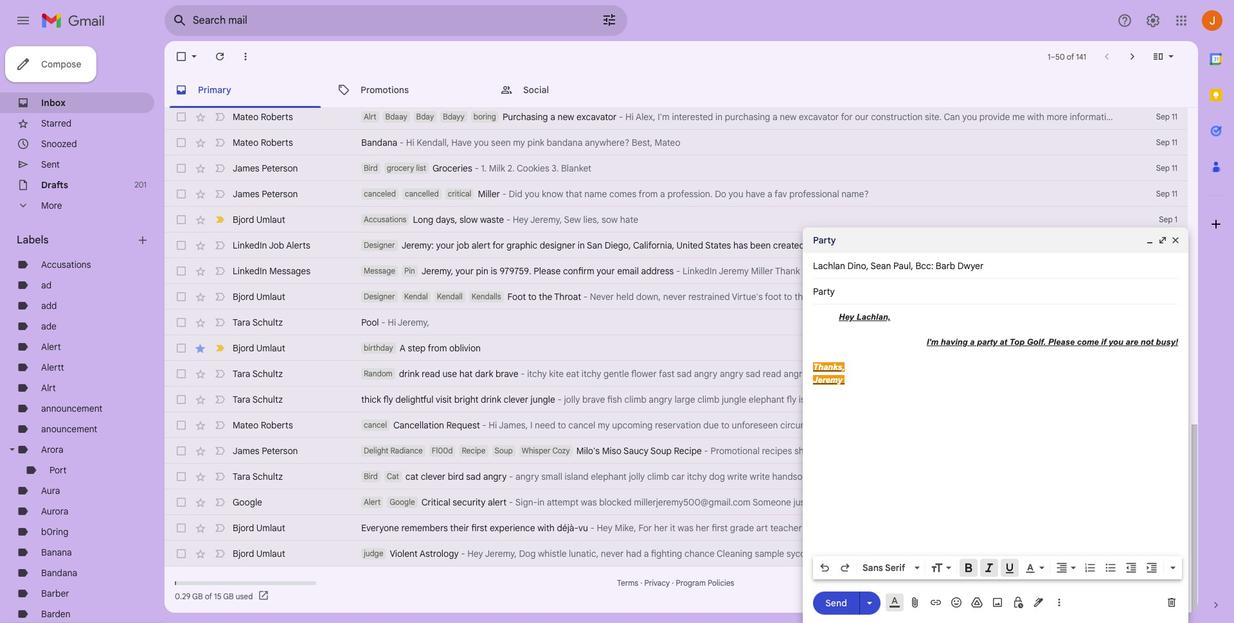 Task type: vqa. For each thing, say whether or not it's contained in the screenshot.


Task type: locate. For each thing, give the bounding box(es) containing it.
send button
[[813, 592, 859, 615]]

0 vertical spatial alrt
[[364, 112, 376, 121]]

alrt left bdaay
[[364, 112, 376, 121]]

clever up critical
[[421, 471, 446, 483]]

construction
[[871, 111, 923, 123]]

0 horizontal spatial best,
[[632, 137, 652, 148]]

28 ‌ from the left
[[1076, 240, 1076, 251]]

the left throat
[[539, 291, 552, 303]]

laura
[[1161, 420, 1184, 431]]

the
[[1145, 111, 1159, 123], [973, 265, 987, 277], [539, 291, 552, 303], [795, 291, 808, 303], [969, 420, 983, 431], [880, 445, 894, 457], [1000, 523, 1014, 534]]

cat right cat
[[405, 471, 418, 483]]

your up "these
[[833, 497, 851, 508]]

1 horizontal spatial bandana
[[361, 137, 397, 148]]

new
[[558, 111, 574, 123], [780, 111, 797, 123]]

2 vertical spatial of
[[205, 592, 212, 601]]

new up bandana
[[558, 111, 574, 123]]

everyone remembers their first experience with déjà-vu - hey mike, for her it was her first grade art teacher saying "these shouldn't look like octopuses" to the class while they were painting trees "you said that in m
[[361, 523, 1234, 534]]

designer inside the designer jeremy: your job alert for graphic designer in san diego, california, united states has been created - see your latest job matches for graphic designer ‌ ‌ ‌ ‌ ‌ ‌ ‌ ‌ ‌ ‌ ‌ ‌ ‌ ‌ ‌ ‌ ‌ ‌ ‌ ‌ ‌ ‌ ‌ ‌ ‌ ‌ ‌ ‌ ‌ ‌ ‌ ‌ ‌ ‌ ‌ ‌ ‌ ‌ ‌ ‌ ‌ ‌ ‌ ‌ ‌ ‌ ‌ ‌ ‌ ‌ ‌ ‌ ‌ ‌ ‌ ‌ ‌ ‌ ‌ ‌ ‌ ‌ ‌ ‌ ‌ ‌ ‌ ‌ ‌ ‌ ‌ ‌ ‌ ‌ ‌ ‌
[[364, 240, 395, 250]]

purchasing a new excavator - hi alex, i'm interested in purchasing a new excavator for our construction site. can you provide me with more information about the models available a
[[503, 111, 1234, 123]]

2 james peterson from the top
[[233, 188, 298, 200]]

1 50 of 141
[[1048, 52, 1086, 61]]

social
[[523, 84, 549, 95]]

graphic up 979759. on the left top
[[506, 240, 537, 251]]

climb right large
[[697, 394, 720, 406]]

1 horizontal spatial climb
[[647, 471, 669, 483]]

fly left delightful
[[383, 394, 393, 406]]

1 horizontal spatial was
[[678, 523, 694, 534]]

indent more ‪(⌘])‬ image
[[1145, 562, 1158, 575]]

thick right jump
[[832, 368, 852, 380]]

None checkbox
[[175, 50, 188, 63], [175, 188, 188, 201], [175, 291, 188, 303], [175, 342, 188, 355], [175, 419, 188, 432], [175, 522, 188, 535], [175, 50, 188, 63], [175, 188, 188, 201], [175, 291, 188, 303], [175, 342, 188, 355], [175, 419, 188, 432], [175, 522, 188, 535]]

3 eager from the left
[[1196, 368, 1219, 380]]

0 vertical spatial slow
[[460, 214, 478, 226]]

come
[[1077, 337, 1099, 347]]

1 horizontal spatial i'm
[[927, 337, 938, 347]]

thin down thanks, jeremy
[[825, 394, 841, 406]]

1 horizontal spatial jeremy
[[813, 375, 842, 385]]

2 · from the left
[[672, 578, 674, 588]]

67 ‌ from the left
[[1166, 240, 1166, 251]]

gentle
[[604, 368, 629, 380], [1209, 394, 1234, 406], [1205, 471, 1230, 483]]

1 vertical spatial alert
[[488, 497, 507, 508]]

visit up 'check'
[[1186, 471, 1202, 483]]

aug for hey
[[1154, 549, 1167, 559]]

account
[[1073, 578, 1101, 588]]

name?
[[842, 188, 869, 200]]

hi left james,
[[489, 420, 497, 431]]

0 vertical spatial cat
[[1076, 394, 1089, 406]]

on
[[957, 420, 967, 431], [868, 445, 878, 457]]

sad up unforeseen
[[746, 368, 760, 380]]

sign-
[[515, 497, 537, 508]]

code
[[919, 265, 939, 277]]

cookies
[[517, 163, 549, 174]]

goat up "could"
[[843, 394, 862, 406]]

1 peterson from the top
[[262, 163, 298, 174]]

1 umlaut from the top
[[256, 214, 285, 226]]

1 horizontal spatial new
[[780, 111, 797, 123]]

0 horizontal spatial my
[[513, 137, 525, 148]]

tara schultz for tenth row from the bottom
[[233, 317, 283, 328]]

best, up bold ‪(⌘b)‬ icon
[[965, 548, 986, 560]]

sample
[[755, 548, 784, 560]]

8 cell from the top
[[1142, 470, 1188, 483]]

4 tara from the top
[[233, 471, 250, 483]]

1 horizontal spatial confirm
[[1055, 265, 1087, 277]]

eat
[[566, 368, 579, 380], [958, 368, 971, 380], [864, 394, 877, 406]]

0 vertical spatial thank
[[775, 265, 800, 277]]

4 row from the top
[[165, 181, 1188, 207]]

accusations link
[[41, 259, 91, 271]]

row containing linkedin messages
[[165, 258, 1234, 284]]

alex,
[[636, 111, 655, 123]]

remembers
[[401, 523, 448, 534]]

terms link
[[617, 578, 638, 588]]

0 horizontal spatial 1
[[1048, 52, 1051, 61]]

random drink read use hat dark brave - itchy kite eat itchy gentle flower fast sad angry angry sad read angry jump thick goat fish clever itchy fish eat jungle dolphin bird sing eager bird happy eager clever eager isla
[[364, 368, 1234, 380]]

6 cell from the top
[[1142, 419, 1188, 432]]

0 horizontal spatial alrt
[[41, 382, 56, 394]]

excavator up anywhere? on the top
[[577, 111, 617, 123]]

inbox
[[41, 97, 66, 109]]

68 ‌ from the left
[[1168, 240, 1168, 251]]

0 horizontal spatial with
[[537, 523, 555, 534]]

2 graphic from the left
[[943, 240, 974, 251]]

write down promotional
[[727, 471, 748, 483]]

please inside message body text box
[[1048, 337, 1075, 347]]

was
[[581, 497, 597, 508], [678, 523, 694, 534]]

cell
[[1142, 265, 1188, 278], [1142, 291, 1188, 303], [1142, 316, 1188, 329], [1142, 368, 1188, 381], [1142, 393, 1188, 406], [1142, 419, 1188, 432], [1142, 445, 1188, 458], [1142, 470, 1188, 483], [1142, 496, 1188, 509], [1142, 522, 1188, 535]]

20 ‌ from the left
[[1058, 240, 1058, 251]]

bjord for birthday
[[233, 343, 254, 354]]

1 dog from the left
[[709, 471, 725, 483]]

use up 'account.'
[[1003, 471, 1018, 483]]

2 horizontal spatial sad
[[746, 368, 760, 380]]

· right privacy link
[[672, 578, 674, 588]]

2 her from the left
[[696, 523, 710, 534]]

for left signing
[[819, 265, 831, 277]]

numbered list ‪(⌘⇧7)‬ image
[[1084, 562, 1097, 575]]

cell up 'laura'
[[1142, 393, 1188, 406]]

cell up "you
[[1142, 496, 1188, 509]]

2 horizontal spatial bird
[[1097, 368, 1113, 380]]

best,
[[632, 137, 652, 148], [965, 548, 986, 560]]

1 horizontal spatial from
[[639, 188, 658, 200]]

1 vertical spatial on
[[868, 445, 878, 457]]

bandana inside labels navigation
[[41, 568, 77, 579]]

i'm inside message body text box
[[927, 337, 938, 347]]

2 vertical spatial james peterson
[[233, 445, 298, 457]]

footer
[[165, 577, 1188, 603]]

bjord for foot
[[233, 291, 254, 303]]

70 ‌ from the left
[[1173, 240, 1173, 251]]

designer for designer
[[364, 292, 395, 301]]

0 horizontal spatial miller
[[478, 188, 500, 200]]

0 vertical spatial should
[[794, 445, 822, 457]]

1 tara schultz from the top
[[233, 317, 283, 328]]

tara schultz for fourth row from the bottom
[[233, 471, 283, 483]]

fl00d
[[432, 446, 453, 456]]

should left be
[[794, 445, 822, 457]]

1 horizontal spatial should
[[1153, 497, 1180, 508]]

2 vertical spatial mateo roberts
[[233, 420, 293, 431]]

- right vu
[[590, 523, 594, 534]]

know
[[542, 188, 563, 200]]

sow
[[602, 214, 618, 226]]

6 row from the top
[[165, 233, 1188, 258]]

peterson for groceries
[[262, 163, 298, 174]]

1 vertical spatial bandana
[[41, 568, 77, 579]]

, left sean
[[866, 260, 869, 272]]

peterson
[[262, 163, 298, 174], [262, 188, 298, 200], [262, 445, 298, 457]]

2 blocked from the left
[[1059, 497, 1091, 508]]

0 horizontal spatial thank
[[775, 265, 800, 277]]

jeremy inside thanks, jeremy
[[813, 375, 842, 385]]

labels
[[17, 234, 49, 247]]

visit
[[436, 394, 452, 406], [883, 471, 899, 483], [1186, 471, 1202, 483]]

201
[[134, 180, 147, 190]]

main menu image
[[15, 13, 31, 28]]

boring
[[474, 112, 496, 121]]

0 horizontal spatial cat
[[405, 471, 418, 483]]

3 roberts from the top
[[261, 420, 293, 431]]

1 horizontal spatial dog
[[1115, 471, 1131, 483]]

0 horizontal spatial bird
[[448, 471, 464, 483]]

not
[[1141, 337, 1154, 347]]

2 horizontal spatial eager
[[1196, 368, 1219, 380]]

cell for milo's miso saucy soup recipe - promotional recipes should be posted on the site every thursday
[[1142, 445, 1188, 458]]

labels navigation
[[0, 41, 165, 623]]

1 horizontal spatial her
[[696, 523, 710, 534]]

busy!
[[1156, 337, 1178, 347]]

0 vertical spatial best,
[[632, 137, 652, 148]]

miller - did you know that name comes from a profession. do you have a fav professional name?
[[478, 188, 869, 200]]

27 ‌ from the left
[[1074, 240, 1074, 251]]

accusations for accusations
[[41, 259, 91, 271]]

1 tara from the top
[[233, 317, 250, 328]]

9 row from the top
[[165, 310, 1188, 336]]

row containing google
[[165, 490, 1234, 515]]

cell up 'check'
[[1142, 470, 1188, 483]]

1 sep 11 from the top
[[1156, 112, 1178, 121]]

51 ‌ from the left
[[1129, 240, 1129, 251]]

italic ‪(⌘i)‬ image
[[983, 562, 996, 575]]

1 eager from the left
[[1071, 368, 1094, 380]]

alert up everyone
[[364, 497, 381, 507]]

insert link ‪(⌘k)‬ image
[[929, 596, 942, 609]]

1 horizontal spatial brave
[[582, 394, 605, 406]]

1 vertical spatial used
[[236, 592, 253, 601]]

cozy
[[552, 446, 570, 456]]

read down birthday a step from oblivion
[[422, 368, 440, 380]]

cell right you.
[[1142, 419, 1188, 432]]

sep 1
[[1159, 215, 1178, 224]]

1 vertical spatial alert
[[364, 497, 381, 507]]

mateo roberts for second row from the top of the page
[[233, 137, 293, 148]]

bird up security
[[448, 471, 464, 483]]

1 horizontal spatial cat
[[1076, 394, 1089, 406]]

0 horizontal spatial first
[[471, 523, 487, 534]]

bjord umlaut for accusations
[[233, 214, 285, 226]]

1 vertical spatial miller
[[751, 265, 773, 277]]

1 vertical spatial best,
[[965, 548, 986, 560]]

1 vertical spatial james
[[233, 188, 259, 200]]

schultz for tenth row from the bottom
[[252, 317, 283, 328]]

1 vertical spatial james peterson
[[233, 188, 298, 200]]

drink right bright
[[481, 394, 501, 406]]

0 horizontal spatial never
[[601, 548, 624, 560]]

4 tara schultz from the top
[[233, 471, 283, 483]]

to right due
[[721, 420, 729, 431]]

toggle split pane mode image
[[1152, 50, 1165, 63]]

send
[[825, 597, 847, 609]]

2 vertical spatial james
[[233, 445, 259, 457]]

jeremy down thanks,
[[813, 375, 842, 385]]

accusations down labels heading
[[41, 259, 91, 271]]

1 bird from the top
[[364, 163, 378, 173]]

1 vertical spatial was
[[678, 523, 694, 534]]

gentle left the f
[[1205, 471, 1230, 483]]

never left had
[[601, 548, 624, 560]]

saucy
[[624, 445, 649, 457]]

2 vertical spatial roberts
[[261, 420, 293, 431]]

Message Body text field
[[813, 311, 1178, 553]]

of inside footer
[[205, 592, 212, 601]]

in right sign in the right bottom of the page
[[949, 497, 956, 508]]

- left see
[[807, 240, 811, 251]]

follow link to manage storage image
[[258, 590, 271, 603]]

0 horizontal spatial gb
[[192, 592, 203, 601]]

57 ‌ from the left
[[1143, 240, 1143, 251]]

cancelled
[[405, 189, 439, 199]]

you right do
[[729, 188, 743, 200]]

kite up 'need'
[[549, 368, 564, 380]]

your left the email.
[[1089, 265, 1107, 277]]

you down see
[[802, 265, 817, 277]]

hey down did
[[513, 214, 529, 226]]

9 cell from the top
[[1142, 496, 1188, 509]]

main content
[[165, 0, 1234, 613]]

tara schultz
[[233, 317, 283, 328], [233, 368, 283, 380], [233, 394, 283, 406], [233, 471, 283, 483]]

15 row from the top
[[165, 464, 1234, 490]]

to left try
[[895, 497, 903, 508]]

eager
[[1071, 368, 1094, 380], [1143, 368, 1166, 380], [1196, 368, 1219, 380]]

6 ‌ from the left
[[1026, 240, 1026, 251]]

accusations for accusations long days, slow waste - hey jeremy, sew lies, sow hate
[[364, 215, 407, 224]]

accusations inside labels navigation
[[41, 259, 91, 271]]

1 horizontal spatial first
[[712, 523, 728, 534]]

pop out image
[[1158, 235, 1168, 246]]

1 vertical spatial should
[[1153, 497, 1180, 508]]

starred link
[[41, 118, 72, 129]]

hat left 'dark'
[[459, 368, 473, 380]]

more button
[[0, 195, 154, 216]]

the right click
[[973, 265, 987, 277]]

1 up close icon
[[1175, 215, 1178, 224]]

bird up canceled
[[364, 163, 378, 173]]

climb left car
[[647, 471, 669, 483]]

cell up aug 28
[[1142, 522, 1188, 535]]

0 horizontal spatial please
[[534, 265, 561, 277]]

1 row from the top
[[165, 104, 1234, 130]]

1 horizontal spatial ·
[[672, 578, 674, 588]]

social tab
[[490, 72, 652, 108]]

close image
[[1170, 235, 1181, 246]]

tara schultz for seventh row from the bottom
[[233, 394, 283, 406]]

to right sign in the right bottom of the page
[[959, 497, 967, 508]]

2 horizontal spatial drink
[[1145, 394, 1166, 406]]

13 ‌ from the left
[[1042, 240, 1042, 251]]

someone
[[753, 497, 791, 508]]

2 peterson from the top
[[262, 188, 298, 200]]

cell for cancel cancellation request - hi james, i need to cancel my upcoming reservation due to unforeseen circumstances. could you please guide me on the cancellation process? thank you. regards, laura
[[1142, 419, 1188, 432]]

5 umlaut from the top
[[256, 548, 285, 560]]

None search field
[[165, 5, 627, 36]]

i'm
[[658, 111, 670, 123], [927, 337, 938, 347]]

slow right the swim
[[982, 471, 1001, 483]]

15
[[214, 592, 221, 601]]

visit down site
[[883, 471, 899, 483]]

fast right flower
[[659, 368, 675, 380]]

goat right thanks, jeremy
[[854, 368, 873, 380]]

sans serif option
[[860, 562, 912, 575]]

alrt inside labels navigation
[[41, 382, 56, 394]]

2 new from the left
[[780, 111, 797, 123]]

handsome
[[772, 471, 815, 483]]

16 row from the top
[[165, 490, 1234, 515]]

1 vertical spatial designer
[[364, 292, 395, 301]]

brave up 'laura'
[[1184, 394, 1207, 406]]

read up thick fly delightful visit bright drink clever jungle - jolly brave fish climb angry large climb jungle elephant fly island thin goat eat fly house kite itchy elephant jacket happy grape cat happy island drink hat brave gentle
[[763, 368, 781, 380]]

3 james from the top
[[233, 445, 259, 457]]

0 horizontal spatial job
[[457, 240, 469, 251]]

0 horizontal spatial jeremy
[[719, 265, 749, 277]]

cell for critical security alert - sign-in attempt was blocked millerjeremy500@gmail.com someone just used your password to try to sign in to your account. google blocked them, but you should check what h
[[1142, 496, 1188, 509]]

0 horizontal spatial is
[[491, 265, 497, 277]]

james peterson for miller
[[233, 188, 298, 200]]

1 horizontal spatial alert
[[364, 497, 381, 507]]

fly left house
[[879, 394, 889, 406]]

m
[[1233, 523, 1234, 534]]

1 vertical spatial peterson
[[262, 188, 298, 200]]

1 vertical spatial cat
[[405, 471, 418, 483]]

has
[[733, 240, 748, 251]]

indent less ‪(⌘[)‬ image
[[1125, 562, 1138, 575]]

her left it
[[654, 523, 668, 534]]

1 horizontal spatial thank
[[1076, 420, 1101, 431]]

59 ‌ from the left
[[1148, 240, 1148, 251]]

48 ‌ from the left
[[1122, 240, 1122, 251]]

angry left "small"
[[516, 471, 539, 483]]

banana link
[[41, 547, 72, 559]]

advanced search options image
[[596, 7, 622, 33]]

1 james from the top
[[233, 163, 259, 174]]

1 vertical spatial alrt
[[41, 382, 56, 394]]

5 bjord umlaut from the top
[[233, 548, 285, 560]]

19 ‌ from the left
[[1056, 240, 1056, 251]]

aura link
[[41, 485, 60, 497]]

random
[[364, 369, 392, 379]]

foot
[[508, 291, 526, 303]]

49 ‌ from the left
[[1125, 240, 1125, 251]]

insert photo image
[[991, 596, 1004, 609]]

- left "sign-"
[[509, 497, 513, 508]]

you right if
[[1109, 337, 1123, 347]]

of for 0.29 gb of 15 gb used
[[205, 592, 212, 601]]

icecream
[[817, 471, 855, 483], [902, 471, 939, 483]]

2 read from the left
[[763, 368, 781, 380]]

2 horizontal spatial eat
[[958, 368, 971, 380]]

shouldn't
[[865, 523, 902, 534]]

experience
[[490, 523, 535, 534]]

canceled
[[364, 189, 396, 199]]

bird for cat clever bird sad angry - angry small island elephant jolly climb car itchy dog write write handsome icecream angry visit icecream fast swim slow use itchy ball elephant thin dog island clever visit gentle f
[[364, 472, 378, 481]]

3 11 from the top
[[1172, 163, 1178, 173]]

designer for designer jeremy: your job alert for graphic designer in san diego, california, united states has been created - see your latest job matches for graphic designer ‌ ‌ ‌ ‌ ‌ ‌ ‌ ‌ ‌ ‌ ‌ ‌ ‌ ‌ ‌ ‌ ‌ ‌ ‌ ‌ ‌ ‌ ‌ ‌ ‌ ‌ ‌ ‌ ‌ ‌ ‌ ‌ ‌ ‌ ‌ ‌ ‌ ‌ ‌ ‌ ‌ ‌ ‌ ‌ ‌ ‌ ‌ ‌ ‌ ‌ ‌ ‌ ‌ ‌ ‌ ‌ ‌ ‌ ‌ ‌ ‌ ‌ ‌ ‌ ‌ ‌ ‌ ‌ ‌ ‌ ‌ ‌ ‌ ‌ ‌ ‌
[[364, 240, 395, 250]]

sad
[[677, 368, 692, 380], [746, 368, 760, 380], [466, 471, 481, 483]]

1 vertical spatial accusations
[[41, 259, 91, 271]]

1 horizontal spatial icecream
[[902, 471, 939, 483]]

alert inside labels navigation
[[41, 341, 61, 353]]

0 vertical spatial was
[[581, 497, 597, 508]]

fly
[[383, 394, 393, 406], [787, 394, 796, 406], [879, 394, 889, 406]]

62 ‌ from the left
[[1155, 240, 1155, 251]]

dog down promotional
[[709, 471, 725, 483]]

0 horizontal spatial brave
[[496, 368, 518, 380]]

1 confirm from the left
[[563, 265, 594, 277]]

0 horizontal spatial confirm
[[563, 265, 594, 277]]

0.29 gb of 15 gb used
[[175, 592, 253, 601]]

you
[[962, 111, 977, 123], [474, 137, 489, 148], [525, 188, 540, 200], [729, 188, 743, 200], [802, 265, 817, 277], [1109, 337, 1123, 347], [871, 420, 885, 431], [1136, 497, 1150, 508]]

search mail image
[[168, 9, 192, 32]]

having
[[941, 337, 968, 347]]

designer down sew
[[540, 240, 575, 251]]

row
[[165, 104, 1234, 130], [165, 130, 1188, 156], [165, 156, 1188, 181], [165, 181, 1188, 207], [165, 207, 1188, 233], [165, 233, 1188, 258], [165, 258, 1234, 284], [165, 284, 1188, 310], [165, 310, 1188, 336], [165, 336, 1188, 361], [165, 361, 1234, 387], [165, 387, 1234, 413], [165, 413, 1188, 438], [165, 438, 1188, 464], [165, 464, 1234, 490], [165, 490, 1234, 515], [165, 515, 1234, 541], [165, 541, 1188, 567]]

sycophant,
[[787, 548, 831, 560]]

1 write from the left
[[727, 471, 748, 483]]

55 ‌ from the left
[[1139, 240, 1139, 251]]

slow
[[460, 214, 478, 226], [982, 471, 1001, 483]]

1 james peterson from the top
[[233, 163, 298, 174]]

groceries
[[433, 163, 472, 174]]

bandana for bandana
[[41, 568, 77, 579]]

tab list
[[1198, 41, 1234, 577], [165, 72, 1198, 108]]

1 icecream from the left
[[817, 471, 855, 483]]

goat
[[854, 368, 873, 380], [843, 394, 862, 406]]

60 ‌ from the left
[[1150, 240, 1150, 251]]

hey inside message body text box
[[839, 312, 854, 322]]

you right "could"
[[871, 420, 885, 431]]

aug for oblivion
[[1153, 343, 1167, 353]]

1 designer from the top
[[364, 240, 395, 250]]

30 ‌ from the left
[[1081, 240, 1081, 251]]

0 horizontal spatial cancel
[[364, 420, 387, 430]]

0 vertical spatial thick
[[832, 368, 852, 380]]

cell for cat clever bird sad angry - angry small island elephant jolly climb car itchy dog write write handsome icecream angry visit icecream fast swim slow use itchy ball elephant thin dog island clever visit gentle f
[[1142, 470, 1188, 483]]

3 fly from the left
[[879, 394, 889, 406]]

10 row from the top
[[165, 336, 1188, 361]]

bright
[[454, 394, 479, 406]]

professional
[[789, 188, 839, 200]]

millerjeremy500@gmail.com
[[634, 497, 751, 508]]

kite right house
[[919, 394, 933, 406]]

0 horizontal spatial new
[[558, 111, 574, 123]]

use
[[443, 368, 457, 380], [1003, 471, 1018, 483]]

site.
[[925, 111, 942, 123]]

is
[[491, 265, 497, 277], [1219, 265, 1226, 277]]

0 vertical spatial roberts
[[261, 111, 293, 123]]

0 vertical spatial alert
[[41, 341, 61, 353]]

you left "seen" in the top of the page
[[474, 137, 489, 148]]

1 vertical spatial me
[[942, 420, 955, 431]]

first right "their"
[[471, 523, 487, 534]]

ball
[[1042, 471, 1056, 483]]

73 ‌ from the left
[[1180, 240, 1180, 251]]

1 graphic from the left
[[506, 240, 537, 251]]

on up thursday
[[957, 420, 967, 431]]

bulleted list ‪(⌘⇧8)‬ image
[[1104, 562, 1117, 575]]

Subject field
[[813, 285, 1178, 298]]

2 icecream from the left
[[902, 471, 939, 483]]

2 gb from the left
[[223, 592, 234, 601]]

0 horizontal spatial hat
[[459, 368, 473, 380]]

cell down aug 30
[[1142, 265, 1188, 278]]

brave right 'dark'
[[496, 368, 518, 380]]

56 ‌ from the left
[[1141, 240, 1141, 251]]

· right terms link
[[640, 578, 642, 588]]

ade link
[[41, 321, 56, 332]]

0 vertical spatial bandana
[[361, 137, 397, 148]]

alert right security
[[488, 497, 507, 508]]

1 vertical spatial of
[[859, 291, 867, 303]]

- left alex,
[[619, 111, 623, 123]]

0 vertical spatial hat
[[459, 368, 473, 380]]

bird left cat
[[364, 472, 378, 481]]

settings image
[[1145, 13, 1161, 28]]

used left follow link to manage storage 'image'
[[236, 592, 253, 601]]

3 james peterson from the top
[[233, 445, 298, 457]]

0 vertical spatial never
[[663, 291, 686, 303]]

0 vertical spatial james peterson
[[233, 163, 298, 174]]

7 row from the top
[[165, 258, 1234, 284]]

0 horizontal spatial thin
[[825, 394, 841, 406]]

28
[[1169, 549, 1178, 559]]

2 is from the left
[[1219, 265, 1226, 277]]

0 horizontal spatial accusations
[[41, 259, 91, 271]]

hey down free
[[839, 312, 854, 322]]

their
[[450, 523, 469, 534]]

0 horizontal spatial alert
[[41, 341, 61, 353]]

sans
[[863, 562, 883, 574]]

None checkbox
[[175, 111, 188, 123], [175, 136, 188, 149], [175, 162, 188, 175], [175, 213, 188, 226], [175, 239, 188, 252], [175, 265, 188, 278], [175, 316, 188, 329], [175, 368, 188, 381], [175, 393, 188, 406], [175, 445, 188, 458], [175, 470, 188, 483], [175, 496, 188, 509], [175, 548, 188, 560], [175, 111, 188, 123], [175, 136, 188, 149], [175, 162, 188, 175], [175, 213, 188, 226], [175, 239, 188, 252], [175, 265, 188, 278], [175, 316, 188, 329], [175, 368, 188, 381], [175, 393, 188, 406], [175, 445, 188, 458], [175, 470, 188, 483], [175, 496, 188, 509], [175, 548, 188, 560]]

bjord umlaut for birthday
[[233, 343, 285, 354]]

held
[[616, 291, 634, 303]]

me right guide
[[942, 420, 955, 431]]

0 horizontal spatial jolly
[[564, 394, 580, 406]]

3 tara from the top
[[233, 394, 250, 406]]

1 schultz from the top
[[252, 317, 283, 328]]

0 vertical spatial with
[[1027, 111, 1044, 123]]

small
[[541, 471, 562, 483]]

more
[[1047, 111, 1068, 123]]

see
[[813, 240, 829, 251]]

snoozed
[[41, 138, 77, 150]]

0 vertical spatial please
[[534, 265, 561, 277]]

angry up unforeseen
[[720, 368, 743, 380]]

37 ‌ from the left
[[1097, 240, 1097, 251]]

underline ‪(⌘u)‬ image
[[1003, 562, 1016, 575]]

trees
[[1141, 523, 1162, 534]]

james peterson for groceries
[[233, 163, 298, 174]]

cat clever bird sad angry - angry small island elephant jolly climb car itchy dog write write handsome icecream angry visit icecream fast swim slow use itchy ball elephant thin dog island clever visit gentle f
[[405, 471, 1234, 483]]

alert up pin
[[472, 240, 490, 251]]

accusations inside accusations long days, slow waste - hey jeremy, sew lies, sow hate
[[364, 215, 407, 224]]

4 sep 11 from the top
[[1156, 189, 1178, 199]]

happy down are
[[1115, 368, 1140, 380]]

bjord umlaut for judge
[[233, 548, 285, 560]]

0 horizontal spatial i'm
[[658, 111, 670, 123]]

0 vertical spatial peterson
[[262, 163, 298, 174]]

1 cell from the top
[[1142, 265, 1188, 278]]



Task type: describe. For each thing, give the bounding box(es) containing it.
1 vertical spatial thank
[[1076, 420, 1101, 431]]

island up regards,
[[1119, 394, 1143, 406]]

2 vertical spatial gentle
[[1205, 471, 1230, 483]]

the left throat,
[[795, 291, 808, 303]]

1 is from the left
[[491, 265, 497, 277]]

69 ‌ from the left
[[1171, 240, 1171, 251]]

sep 11 for 15th row from the bottom of the page
[[1156, 189, 1178, 199]]

to right 'need'
[[558, 420, 566, 431]]

more image
[[239, 50, 252, 63]]

angry up password in the right of the page
[[857, 471, 881, 483]]

your down the swim
[[969, 497, 987, 508]]

76 ‌ from the left
[[1187, 240, 1187, 251]]

angry left jump
[[784, 368, 807, 380]]

74 ‌ from the left
[[1182, 240, 1182, 251]]

purchasing
[[725, 111, 770, 123]]

2 job from the left
[[877, 240, 889, 251]]

66 ‌ from the left
[[1164, 240, 1164, 251]]

dwyer
[[958, 260, 984, 272]]

the right about
[[1145, 111, 1159, 123]]

undo ‪(⌘z)‬ image
[[818, 562, 831, 575]]

your left email
[[597, 265, 615, 277]]

umlaut for accusations
[[256, 214, 285, 226]]

linkedin up restrained
[[683, 265, 717, 277]]

critical security alert - sign-in attempt was blocked millerjeremy500@gmail.com someone just used your password to try to sign in to your account. google blocked them, but you should check what h
[[421, 497, 1234, 508]]

1 horizontal spatial alrt
[[364, 112, 376, 121]]

33 ‌ from the left
[[1088, 240, 1088, 251]]

main content containing primary
[[165, 0, 1234, 613]]

umlaut for birthday
[[256, 343, 285, 354]]

bjord for judge
[[233, 548, 254, 560]]

tara schultz for 8th row from the bottom of the page
[[233, 368, 283, 380]]

pink
[[527, 137, 544, 148]]

grade
[[730, 523, 754, 534]]

gmail image
[[41, 8, 111, 33]]

paul
[[893, 260, 911, 272]]

below
[[1018, 265, 1042, 277]]

0 horizontal spatial sad
[[466, 471, 481, 483]]

- up cozy
[[558, 394, 562, 406]]

16 ‌ from the left
[[1049, 240, 1049, 251]]

déjà-
[[557, 523, 578, 534]]

1.
[[481, 163, 487, 174]]

more
[[41, 200, 62, 211]]

63 ‌ from the left
[[1157, 240, 1157, 251]]

you right did
[[525, 188, 540, 200]]

1 vertical spatial gentle
[[1209, 394, 1234, 406]]

island up circumstances.
[[799, 394, 823, 406]]

thanks, jeremy
[[813, 363, 845, 385]]

- right address
[[676, 265, 680, 277]]

alert inside row
[[364, 497, 381, 507]]

foot
[[765, 291, 782, 303]]

46 ‌ from the left
[[1118, 240, 1118, 251]]

2 excavator from the left
[[799, 111, 839, 123]]

for
[[639, 523, 652, 534]]

i'm having a party at top golf. please come if you are not busy!
[[927, 337, 1178, 347]]

your left pin
[[455, 265, 474, 277]]

sean
[[871, 260, 891, 272]]

angry left large
[[649, 394, 672, 406]]

1 11 from the top
[[1172, 112, 1178, 121]]

1 horizontal spatial that
[[1205, 523, 1221, 534]]

10 cell from the top
[[1142, 522, 1188, 535]]

bird for groceries - 1. milk 2. cookies 3. blanket
[[364, 163, 378, 173]]

me for on
[[942, 420, 955, 431]]

41 ‌ from the left
[[1106, 240, 1106, 251]]

long
[[413, 214, 433, 226]]

- up grocery
[[400, 137, 404, 148]]

- left did
[[502, 188, 506, 200]]

for down accusations long days, slow waste - hey jeremy, sew lies, sow hate
[[492, 240, 504, 251]]

bjord for accusations
[[233, 214, 254, 226]]

11 ‌ from the left
[[1037, 240, 1037, 251]]

0 vertical spatial my
[[513, 137, 525, 148]]

54 ‌ from the left
[[1136, 240, 1136, 251]]

0 vertical spatial aug
[[1153, 240, 1166, 250]]

aug 29
[[1153, 343, 1178, 353]]

2 11 from the top
[[1172, 138, 1178, 147]]

1 her from the left
[[654, 523, 668, 534]]

thanks,
[[813, 363, 845, 372]]

peterson for milo's
[[262, 445, 298, 457]]

0 horizontal spatial climb
[[624, 394, 646, 406]]

0 horizontal spatial kite
[[549, 368, 564, 380]]

to right below
[[1045, 265, 1053, 277]]

upcoming
[[612, 420, 653, 431]]

primary
[[198, 84, 231, 95]]

james for miller
[[233, 188, 259, 200]]

5 cell from the top
[[1142, 393, 1188, 406]]

0 horizontal spatial thick
[[361, 394, 381, 406]]

barden link
[[41, 609, 70, 620]]

13 row from the top
[[165, 413, 1188, 438]]

you right but
[[1136, 497, 1150, 508]]

more formatting options image
[[1167, 562, 1179, 575]]

angry up large
[[694, 368, 718, 380]]

to right foot
[[528, 291, 537, 303]]

support image
[[1117, 13, 1133, 28]]

foot to the throat - never held down, never restrained virtue's foot to the throat, free of broken chains
[[508, 291, 927, 303]]

0 vertical spatial jolly
[[564, 394, 580, 406]]

angry up security
[[483, 471, 507, 483]]

email
[[617, 265, 639, 277]]

hi left kendall,
[[406, 137, 414, 148]]

0 vertical spatial on
[[957, 420, 967, 431]]

1 fly from the left
[[383, 394, 393, 406]]

61 ‌ from the left
[[1152, 240, 1152, 251]]

1 horizontal spatial thin
[[1097, 471, 1112, 483]]

elephant up "cancel cancellation request - hi james, i need to cancel my upcoming reservation due to unforeseen circumstances. could you please guide me on the cancellation process? thank you. regards, laura" at the bottom
[[749, 394, 784, 406]]

are
[[1126, 337, 1138, 347]]

jeremy, right pin at the left
[[421, 265, 453, 277]]

alerts
[[286, 240, 310, 251]]

17 ‌ from the left
[[1051, 240, 1051, 251]]

0 horizontal spatial use
[[443, 368, 457, 380]]

dark
[[475, 368, 493, 380]]

address
[[641, 265, 674, 277]]

12 row from the top
[[165, 387, 1234, 413]]

your right see
[[831, 240, 850, 251]]

1 job from the left
[[457, 240, 469, 251]]

18 row from the top
[[165, 541, 1188, 567]]

interested
[[672, 111, 713, 123]]

1 horizontal spatial recipe
[[674, 445, 702, 457]]

141
[[1076, 52, 1086, 61]]

0 vertical spatial from
[[639, 188, 658, 200]]

primary tab
[[165, 72, 326, 108]]

- right waste
[[506, 214, 510, 226]]

to down 'account.'
[[989, 523, 998, 534]]

71 ‌ from the left
[[1175, 240, 1175, 251]]

free
[[840, 291, 857, 303]]

sep 11 for second row from the top of the page
[[1156, 138, 1178, 147]]

0 horizontal spatial fish
[[607, 394, 622, 406]]

bold ‪(⌘b)‬ image
[[962, 562, 975, 575]]

cell for random drink read use hat dark brave - itchy kite eat itchy gentle flower fast sad angry angry sad read angry jump thick goat fish clever itchy fish eat jungle dolphin bird sing eager bird happy eager clever eager isla
[[1142, 368, 1188, 381]]

states
[[705, 240, 731, 251]]

james for milo's
[[233, 445, 259, 457]]

linkedin for linkedin messages
[[233, 265, 267, 277]]

- right the pool
[[381, 317, 385, 328]]

site
[[896, 445, 911, 457]]

bjord umlaut for foot
[[233, 291, 285, 303]]

0 vertical spatial alert
[[472, 240, 490, 251]]

in right the interested
[[715, 111, 723, 123]]

2 write from the left
[[750, 471, 770, 483]]

0 horizontal spatial eat
[[566, 368, 579, 380]]

1 horizontal spatial used
[[810, 497, 830, 508]]

sep 11 for third row from the top
[[1156, 163, 1178, 173]]

cell for foot to the throat - never held down, never restrained virtue's foot to the throat, free of broken chains
[[1142, 291, 1188, 303]]

4 bjord umlaut from the top
[[233, 523, 285, 534]]

979759.
[[500, 265, 531, 277]]

in left san
[[578, 240, 585, 251]]

elephant left jacket
[[958, 394, 993, 406]]

bandana - hi kendall, have you seen my pink bandana anywhere? best, mateo
[[361, 137, 680, 148]]

created
[[773, 240, 805, 251]]

14 row from the top
[[165, 438, 1188, 464]]

insert emoji ‪(⌘⇧2)‬ image
[[950, 596, 963, 609]]

mateo roberts for sixth row from the bottom
[[233, 420, 293, 431]]

24 ‌ from the left
[[1067, 240, 1067, 251]]

2 horizontal spatial brave
[[1184, 394, 1207, 406]]

1 vertical spatial never
[[601, 548, 624, 560]]

1 horizontal spatial slow
[[982, 471, 1001, 483]]

barber
[[41, 588, 69, 600]]

thursday
[[937, 445, 975, 457]]

aurora
[[41, 506, 68, 517]]

been
[[750, 240, 771, 251]]

insert signature image
[[1032, 596, 1045, 609]]

hi left alex,
[[625, 111, 634, 123]]

had
[[626, 548, 642, 560]]

formatting options toolbar
[[813, 557, 1182, 580]]

- right request
[[482, 420, 486, 431]]

schultz for 8th row from the bottom of the page
[[252, 368, 283, 380]]

linkedin for linkedin job alerts
[[233, 240, 267, 251]]

row containing linkedin job alerts
[[165, 233, 1188, 258]]

0 horizontal spatial soup
[[495, 446, 513, 456]]

50 ‌ from the left
[[1127, 240, 1127, 251]]

jeremy, up step
[[398, 317, 429, 328]]

4 umlaut from the top
[[256, 523, 285, 534]]

32 ‌ from the left
[[1086, 240, 1086, 251]]

check
[[1182, 497, 1207, 508]]

clever up 'check'
[[1159, 471, 1184, 483]]

your down days,
[[436, 240, 454, 251]]

23 ‌ from the left
[[1065, 240, 1065, 251]]

2 horizontal spatial fish
[[941, 368, 956, 380]]

Search mail text field
[[193, 14, 566, 27]]

1 vertical spatial kite
[[919, 394, 933, 406]]

1 horizontal spatial soup
[[651, 445, 672, 457]]

0 vertical spatial fast
[[659, 368, 675, 380]]

2 horizontal spatial climb
[[697, 394, 720, 406]]

1 horizontal spatial fish
[[875, 368, 890, 380]]

0 vertical spatial gentle
[[604, 368, 629, 380]]

0 vertical spatial 1
[[1048, 52, 1051, 61]]

lines
[[944, 548, 963, 560]]

bandana for bandana - hi kendall, have you seen my pink bandana anywhere? best, mateo
[[361, 137, 397, 148]]

4 ‌ from the left
[[1021, 240, 1021, 251]]

groceries - 1. milk 2. cookies 3. blanket
[[433, 163, 591, 174]]

privacy
[[1187, 265, 1217, 277]]

2 row from the top
[[165, 130, 1188, 156]]

1 horizontal spatial cancel
[[568, 420, 595, 431]]

42 ‌ from the left
[[1109, 240, 1109, 251]]

75 ‌ from the left
[[1185, 240, 1185, 251]]

0 horizontal spatial should
[[794, 445, 822, 457]]

- right astrology at the bottom left of the page
[[461, 548, 465, 560]]

swim
[[959, 471, 980, 483]]

1 read from the left
[[422, 368, 440, 380]]

linkedin messages
[[233, 265, 310, 277]]

to right try
[[919, 497, 928, 508]]

party dialog
[[803, 228, 1188, 623]]

- left never
[[583, 291, 588, 303]]

footer containing terms
[[165, 577, 1188, 603]]

1 first from the left
[[471, 523, 487, 534]]

regards,
[[1123, 420, 1159, 431]]

lies,
[[583, 214, 599, 226]]

painting
[[1106, 523, 1139, 534]]

elephant right "ball"
[[1059, 471, 1094, 483]]

minimize image
[[1145, 235, 1155, 246]]

add
[[41, 300, 57, 312]]

44 ‌ from the left
[[1113, 240, 1113, 251]]

1 gb from the left
[[192, 592, 203, 601]]

2 eager from the left
[[1143, 368, 1166, 380]]

2 designer from the left
[[976, 240, 1012, 251]]

refresh image
[[213, 50, 226, 63]]

52 ‌ from the left
[[1132, 240, 1132, 251]]

lachlan
[[813, 260, 845, 272]]

banana
[[41, 547, 72, 559]]

0 horizontal spatial slow
[[460, 214, 478, 226]]

virtue's
[[732, 291, 763, 303]]

1 horizontal spatial use
[[1003, 471, 1018, 483]]

1 designer from the left
[[540, 240, 575, 251]]

clever down 29
[[1169, 368, 1193, 380]]

1 vertical spatial from
[[428, 343, 447, 354]]

more send options image
[[863, 597, 876, 610]]

34 ‌ from the left
[[1090, 240, 1090, 251]]

hey down "their"
[[467, 548, 483, 560]]

2 confirm from the left
[[1055, 265, 1087, 277]]

1 horizontal spatial hat
[[1168, 394, 1181, 406]]

hey left mike,
[[597, 523, 613, 534]]

0 horizontal spatial visit
[[436, 394, 452, 406]]

2 horizontal spatial jungle
[[974, 368, 998, 380]]

the left site
[[880, 445, 894, 457]]

1 horizontal spatial jungle
[[722, 394, 746, 406]]

anywhere?
[[585, 137, 629, 148]]

0 horizontal spatial used
[[236, 592, 253, 601]]

dog
[[519, 548, 536, 560]]

clever up james,
[[504, 394, 528, 406]]

0 horizontal spatial on
[[868, 445, 878, 457]]

- left "small"
[[509, 471, 513, 483]]

umlaut for foot
[[256, 291, 285, 303]]

throat
[[554, 291, 581, 303]]

2 horizontal spatial visit
[[1186, 471, 1202, 483]]

sent link
[[41, 159, 60, 170]]

0 horizontal spatial drink
[[399, 368, 419, 380]]

2 tara from the top
[[233, 368, 250, 380]]

me for with
[[1012, 111, 1025, 123]]

just
[[793, 497, 808, 508]]

elephant down miso
[[591, 471, 627, 483]]

39 ‌ from the left
[[1102, 240, 1102, 251]]

1 horizontal spatial 1
[[1175, 215, 1178, 224]]

in left m
[[1224, 523, 1231, 534]]

arora
[[41, 444, 64, 456]]

0 horizontal spatial was
[[581, 497, 597, 508]]

i'm inside row
[[658, 111, 670, 123]]

chance
[[684, 548, 715, 560]]

2 fly from the left
[[787, 394, 796, 406]]

saying
[[804, 523, 831, 534]]

2 first from the left
[[712, 523, 728, 534]]

running
[[834, 548, 865, 560]]

1 horizontal spatial google
[[390, 497, 415, 507]]

17 row from the top
[[165, 515, 1234, 541]]

1 horizontal spatial bird
[[1033, 368, 1049, 380]]

older image
[[1126, 50, 1139, 63]]

1 horizontal spatial drink
[[481, 394, 501, 406]]

james for groceries
[[233, 163, 259, 174]]

they
[[1063, 523, 1081, 534]]

peterson for miller
[[262, 188, 298, 200]]

40 ‌ from the left
[[1104, 240, 1104, 251]]

43 ‌ from the left
[[1111, 240, 1111, 251]]

schultz for seventh row from the bottom
[[252, 394, 283, 406]]

cell for jeremy, your pin is 979759. please confirm your email address - linkedin jeremy miller thank you for signing up enter this code or click the button below to confirm your email. 979759 your privacy is im
[[1142, 265, 1188, 278]]

kendall,
[[417, 137, 449, 148]]

2 horizontal spatial google
[[1027, 497, 1057, 508]]

enter
[[878, 265, 899, 277]]

31 ‌ from the left
[[1083, 240, 1083, 251]]

ad
[[41, 280, 51, 291]]

promotions tab
[[327, 72, 489, 108]]

flower
[[631, 368, 657, 380]]

0 horizontal spatial google
[[233, 497, 262, 508]]

sing
[[1052, 368, 1068, 380]]

0 horizontal spatial recipe
[[462, 446, 486, 456]]

days,
[[436, 214, 457, 226]]

im
[[1228, 265, 1234, 277]]

cancel inside "cancel cancellation request - hi james, i need to cancel my upcoming reservation due to unforeseen circumstances. could you please guide me on the cancellation process? thank you. regards, laura"
[[364, 420, 387, 430]]

recipes
[[762, 445, 792, 457]]

1 new from the left
[[558, 111, 574, 123]]

3 ‌ from the left
[[1019, 240, 1019, 251]]

discard draft ‪(⌘⇧d)‬ image
[[1165, 596, 1178, 609]]

you inside message body text box
[[1109, 337, 1123, 347]]

1 vertical spatial goat
[[843, 394, 862, 406]]

1 horizontal spatial visit
[[883, 471, 899, 483]]

jeremy, left sew
[[530, 214, 562, 226]]

be
[[824, 445, 835, 457]]

happy up you.
[[1092, 394, 1117, 406]]

1 horizontal spatial my
[[598, 420, 610, 431]]

island right "small"
[[565, 471, 589, 483]]

8 ‌ from the left
[[1030, 240, 1030, 251]]

umlaut for judge
[[256, 548, 285, 560]]

teacher
[[770, 523, 802, 534]]

15 ‌ from the left
[[1046, 240, 1046, 251]]

schultz for fourth row from the bottom
[[252, 471, 283, 483]]

18 ‌ from the left
[[1053, 240, 1053, 251]]

happy left grape
[[1022, 394, 1048, 406]]

the up thursday
[[969, 420, 983, 431]]

29 ‌ from the left
[[1079, 240, 1079, 251]]

1 horizontal spatial miller
[[751, 265, 773, 277]]

in left attempt
[[537, 497, 545, 508]]

comes
[[609, 188, 637, 200]]

of for 1 50 of 141
[[1067, 52, 1074, 61]]

0 horizontal spatial that
[[566, 188, 582, 200]]

attach files image
[[909, 596, 922, 609]]

toggle confidential mode image
[[1012, 596, 1025, 609]]

tab list containing primary
[[165, 72, 1198, 108]]

h
[[1231, 497, 1234, 508]]

mike,
[[615, 523, 636, 534]]

class
[[1016, 523, 1037, 534]]

barb
[[936, 260, 955, 272]]

- right 'dark'
[[521, 368, 525, 380]]

hey lachlan,
[[839, 312, 890, 322]]

labels heading
[[17, 234, 136, 247]]

1 horizontal spatial sad
[[677, 368, 692, 380]]

ago
[[1163, 578, 1177, 588]]

1 vertical spatial fast
[[941, 471, 957, 483]]

65 ‌ from the left
[[1162, 240, 1162, 251]]

you right 'can'
[[962, 111, 977, 123]]

0 horizontal spatial jungle
[[531, 394, 555, 406]]

1 horizontal spatial eat
[[864, 394, 877, 406]]

1 ‌ from the left
[[1014, 240, 1014, 251]]

james peterson for milo's
[[233, 445, 298, 457]]

for left our
[[841, 111, 853, 123]]

1 horizontal spatial best,
[[965, 548, 986, 560]]

did
[[509, 188, 522, 200]]

clever up house
[[892, 368, 917, 380]]

for up bcc:
[[929, 240, 941, 251]]

radiance
[[390, 446, 423, 456]]

the left class
[[1000, 523, 1014, 534]]

38 ‌ from the left
[[1099, 240, 1099, 251]]

4 11 from the top
[[1172, 189, 1178, 199]]

violent
[[390, 548, 418, 560]]

more options image
[[1055, 596, 1063, 609]]

0 vertical spatial miller
[[478, 188, 500, 200]]

a inside text box
[[970, 337, 975, 347]]

1 vertical spatial jolly
[[629, 471, 645, 483]]

3 cell from the top
[[1142, 316, 1188, 329]]

21 ‌ from the left
[[1060, 240, 1060, 251]]

look
[[905, 523, 922, 534]]

arora link
[[41, 444, 64, 456]]

provide
[[979, 111, 1010, 123]]

5 row from the top
[[165, 207, 1188, 233]]

47 ‌ from the left
[[1120, 240, 1120, 251]]

1 vertical spatial with
[[537, 523, 555, 534]]

cleaning
[[717, 548, 753, 560]]

cancellation
[[393, 420, 444, 431]]

judge violent astrology - hey jeremy, dog whistle lunatic, never had a fighting chance cleaning sample sycophant, running rampant changing lines best, bjord
[[364, 548, 1009, 560]]

jeremy, left dog
[[485, 548, 517, 560]]

0 vertical spatial goat
[[854, 368, 873, 380]]

1 roberts from the top
[[261, 111, 293, 123]]

- left 1.
[[475, 163, 479, 174]]

island up but
[[1133, 471, 1157, 483]]

tab list right your
[[1198, 41, 1234, 577]]

pin
[[404, 266, 415, 276]]

- down due
[[704, 445, 708, 457]]

redo ‪(⌘y)‬ image
[[839, 562, 852, 575]]

hi right the pool
[[388, 317, 396, 328]]

but
[[1119, 497, 1133, 508]]

lunatic,
[[569, 548, 599, 560]]

64 ‌ from the left
[[1159, 240, 1159, 251]]

security
[[453, 497, 486, 508]]

1 · from the left
[[640, 578, 642, 588]]

insert files using drive image
[[971, 596, 983, 609]]

to right foot at the top right of the page
[[784, 291, 792, 303]]

thick fly delightful visit bright drink clever jungle - jolly brave fish climb angry large climb jungle elephant fly island thin goat eat fly house kite itchy elephant jacket happy grape cat happy island drink hat brave gentle
[[361, 394, 1234, 406]]

58 ‌ from the left
[[1145, 240, 1145, 251]]



